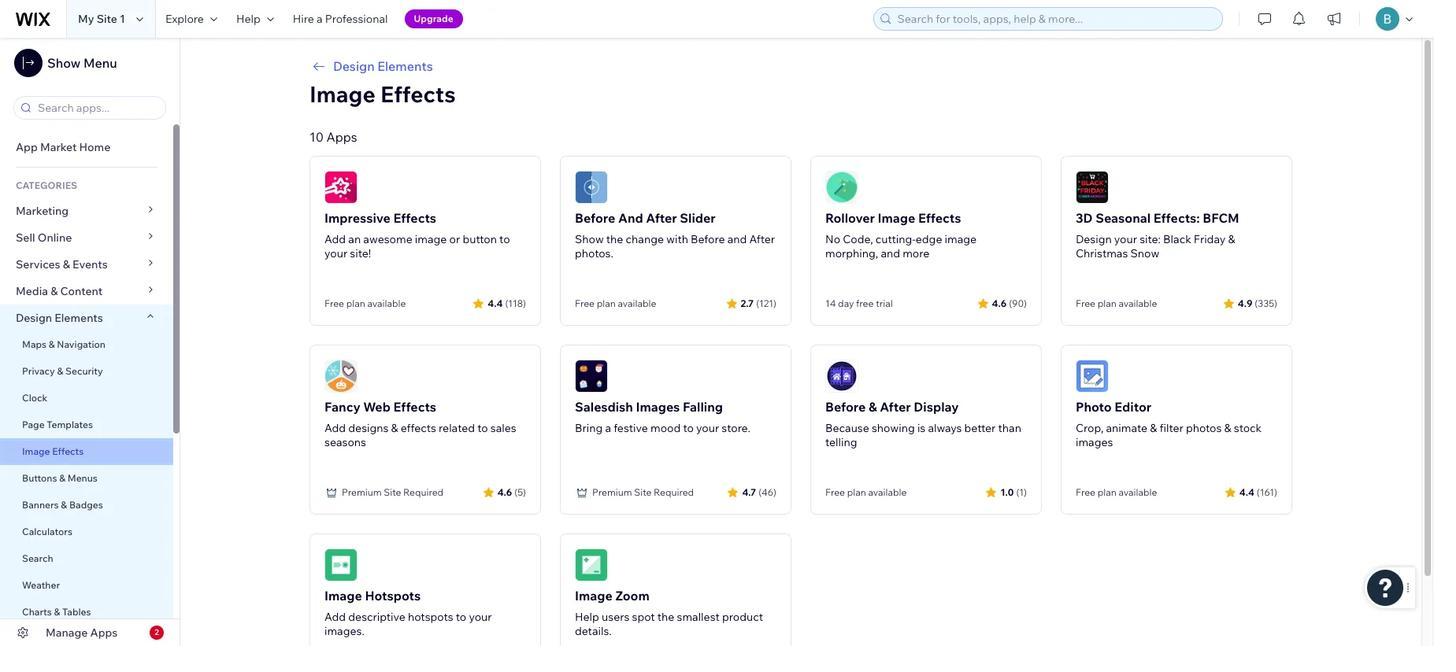Task type: vqa. For each thing, say whether or not it's contained in the screenshot.


Task type: describe. For each thing, give the bounding box(es) containing it.
4.4 for photo editor
[[1239, 486, 1255, 498]]

related
[[439, 421, 475, 436]]

cutting-
[[876, 232, 916, 247]]

image effects inside image effects link
[[22, 446, 84, 458]]

salesdish images falling logo image
[[575, 360, 608, 393]]

before & after display because showing is always better than telling
[[825, 399, 1021, 450]]

menus
[[68, 473, 98, 484]]

premium for fancy
[[342, 487, 382, 499]]

festive
[[614, 421, 648, 436]]

images
[[636, 399, 680, 415]]

effects inside image effects link
[[52, 446, 84, 458]]

available for editor
[[1119, 487, 1157, 499]]

stock
[[1234, 421, 1262, 436]]

free for before & after display
[[825, 487, 845, 499]]

after for before and after slider
[[646, 210, 677, 226]]

free plan available for &
[[825, 487, 907, 499]]

maps
[[22, 339, 47, 350]]

plan for seasonal
[[1098, 298, 1117, 310]]

showing
[[872, 421, 915, 436]]

free for photo editor
[[1076, 487, 1096, 499]]

falling
[[683, 399, 723, 415]]

0 horizontal spatial design elements link
[[0, 305, 173, 332]]

seasonal
[[1096, 210, 1151, 226]]

my
[[78, 12, 94, 26]]

free plan available for editor
[[1076, 487, 1157, 499]]

than
[[998, 421, 1021, 436]]

to inside salesdish images falling bring a festive mood to your store.
[[683, 421, 694, 436]]

upgrade button
[[404, 9, 463, 28]]

before for before & after display
[[825, 399, 866, 415]]

to inside 'fancy web effects add designs & effects related to sales seasons'
[[477, 421, 488, 436]]

help inside image zoom help users spot the smallest product details.
[[575, 610, 599, 625]]

clock link
[[0, 385, 173, 412]]

plan for and
[[597, 298, 616, 310]]

content
[[60, 284, 103, 299]]

(1)
[[1016, 486, 1027, 498]]

weather link
[[0, 573, 173, 599]]

services
[[16, 258, 60, 272]]

2.7
[[741, 297, 754, 309]]

2.7 (121)
[[741, 297, 777, 309]]

impressive effects add an awesome image or button to your site!
[[324, 210, 510, 261]]

buttons & menus
[[22, 473, 98, 484]]

site!
[[350, 247, 371, 261]]

telling
[[825, 436, 857, 450]]

& left "events"
[[63, 258, 70, 272]]

impressive
[[324, 210, 391, 226]]

apps for 10 apps
[[326, 129, 357, 145]]

plan for &
[[847, 487, 866, 499]]

sell online link
[[0, 224, 173, 251]]

(5)
[[515, 486, 526, 498]]

& left filter
[[1150, 421, 1157, 436]]

show menu
[[47, 55, 117, 71]]

and
[[618, 210, 643, 226]]

image hotspots add descriptive hotspots to your images.
[[324, 588, 492, 639]]

image effects link
[[0, 439, 173, 465]]

1 horizontal spatial design elements link
[[310, 57, 1292, 76]]

web
[[363, 399, 391, 415]]

& inside the 3d seasonal effects: bfcm design your site: black friday & christmas snow
[[1228, 232, 1235, 247]]

14 day free trial
[[825, 298, 893, 310]]

users
[[602, 610, 630, 625]]

image zoom help users spot the smallest product details.
[[575, 588, 763, 639]]

1 vertical spatial before
[[691, 232, 725, 247]]

free
[[856, 298, 874, 310]]

a inside the hire a professional link
[[317, 12, 323, 26]]

buttons & menus link
[[0, 465, 173, 492]]

media & content link
[[0, 278, 173, 305]]

rollover image effects no code, cutting-edge image morphing, and more
[[825, 210, 977, 261]]

add inside 'fancy web effects add designs & effects related to sales seasons'
[[324, 421, 346, 436]]

effects down upgrade button
[[380, 80, 456, 108]]

site:
[[1140, 232, 1161, 247]]

site for salesdish images falling
[[634, 487, 652, 499]]

photos.
[[575, 247, 613, 261]]

Search for tools, apps, help & more... field
[[893, 8, 1218, 30]]

hire
[[293, 12, 314, 26]]

add for impressive effects
[[324, 232, 346, 247]]

available for effects
[[367, 298, 406, 310]]

an
[[348, 232, 361, 247]]

display
[[914, 399, 959, 415]]

design elements inside sidebar element
[[16, 311, 103, 325]]

your inside image hotspots add descriptive hotspots to your images.
[[469, 610, 492, 625]]

tables
[[62, 606, 91, 618]]

show inside show menu button
[[47, 55, 81, 71]]

0 vertical spatial design elements
[[333, 58, 433, 74]]

services & events link
[[0, 251, 173, 278]]

available for and
[[618, 298, 656, 310]]

image hotspots logo image
[[324, 549, 358, 582]]

salesdish
[[575, 399, 633, 415]]

free plan available for seasonal
[[1076, 298, 1157, 310]]

explore
[[165, 12, 204, 26]]

snow
[[1131, 247, 1159, 261]]

filter
[[1160, 421, 1184, 436]]

and for slider
[[727, 232, 747, 247]]

banners & badges
[[22, 499, 103, 511]]

professional
[[325, 12, 388, 26]]

image inside rollover image effects no code, cutting-edge image morphing, and more
[[945, 232, 977, 247]]

& inside 'fancy web effects add designs & effects related to sales seasons'
[[391, 421, 398, 436]]

& left badges
[[61, 499, 67, 511]]

page templates link
[[0, 412, 173, 439]]

salesdish images falling bring a festive mood to your store.
[[575, 399, 750, 436]]

image inside sidebar element
[[22, 446, 50, 458]]

(161)
[[1257, 486, 1277, 498]]

sidebar element
[[0, 38, 180, 647]]

plan for editor
[[1098, 487, 1117, 499]]

images.
[[324, 625, 365, 639]]

to inside image hotspots add descriptive hotspots to your images.
[[456, 610, 466, 625]]

rollover
[[825, 210, 875, 226]]

before for before and after slider
[[575, 210, 615, 226]]

fancy web effects logo image
[[324, 360, 358, 393]]

bring
[[575, 421, 603, 436]]

& right the media on the left top
[[51, 284, 58, 299]]

and for no
[[881, 247, 900, 261]]

security
[[65, 365, 103, 377]]

edge
[[916, 232, 942, 247]]

image inside rollover image effects no code, cutting-edge image morphing, and more
[[878, 210, 915, 226]]

calculators
[[22, 526, 72, 538]]

premium site required for images
[[592, 487, 694, 499]]

design inside the 3d seasonal effects: bfcm design your site: black friday & christmas snow
[[1076, 232, 1112, 247]]

Search apps... field
[[33, 97, 161, 119]]

details.
[[575, 625, 612, 639]]

friday
[[1194, 232, 1226, 247]]

premium site required for web
[[342, 487, 444, 499]]

privacy & security link
[[0, 358, 173, 385]]

before & after display logo image
[[825, 360, 858, 393]]

4.4 (161)
[[1239, 486, 1277, 498]]

(121)
[[756, 297, 777, 309]]

apps for manage apps
[[90, 626, 118, 640]]

impressive effects logo image
[[324, 171, 358, 204]]

animate
[[1106, 421, 1148, 436]]

image inside image hotspots add descriptive hotspots to your images.
[[324, 588, 362, 604]]

4.6 for fancy web effects
[[498, 486, 512, 498]]

4.6 for rollover image effects
[[992, 297, 1007, 309]]

4.7
[[742, 486, 756, 498]]

app
[[16, 140, 38, 154]]

image inside impressive effects add an awesome image or button to your site!
[[415, 232, 447, 247]]

is
[[917, 421, 926, 436]]

help inside help button
[[236, 12, 260, 26]]

photo
[[1076, 399, 1112, 415]]

your inside impressive effects add an awesome image or button to your site!
[[324, 247, 347, 261]]



Task type: locate. For each thing, give the bounding box(es) containing it.
to inside impressive effects add an awesome image or button to your site!
[[499, 232, 510, 247]]

& left the stock
[[1224, 421, 1232, 436]]

available down change
[[618, 298, 656, 310]]

templates
[[47, 419, 93, 431]]

(90)
[[1009, 297, 1027, 309]]

1 vertical spatial 4.6
[[498, 486, 512, 498]]

1 horizontal spatial the
[[657, 610, 674, 625]]

show inside before and after slider show the change with before and after photos.
[[575, 232, 604, 247]]

change
[[626, 232, 664, 247]]

apps down tables
[[90, 626, 118, 640]]

before down the slider
[[691, 232, 725, 247]]

effects
[[380, 80, 456, 108], [393, 210, 436, 226], [918, 210, 961, 226], [393, 399, 436, 415], [52, 446, 84, 458]]

1 horizontal spatial 4.4
[[1239, 486, 1255, 498]]

4.4 left (118)
[[488, 297, 503, 309]]

0 vertical spatial after
[[646, 210, 677, 226]]

or
[[449, 232, 460, 247]]

the inside before and after slider show the change with before and after photos.
[[606, 232, 623, 247]]

banners
[[22, 499, 59, 511]]

0 horizontal spatial before
[[575, 210, 615, 226]]

help left users at the left bottom of page
[[575, 610, 599, 625]]

after inside before & after display because showing is always better than telling
[[880, 399, 911, 415]]

maps & navigation link
[[0, 332, 173, 358]]

manage apps
[[46, 626, 118, 640]]

image effects down page templates
[[22, 446, 84, 458]]

1 required from the left
[[403, 487, 444, 499]]

and inside before and after slider show the change with before and after photos.
[[727, 232, 747, 247]]

& up showing
[[869, 399, 877, 415]]

clock
[[22, 392, 47, 404]]

1 horizontal spatial premium site required
[[592, 487, 694, 499]]

1 vertical spatial 4.4
[[1239, 486, 1255, 498]]

before
[[575, 210, 615, 226], [691, 232, 725, 247], [825, 399, 866, 415]]

plan
[[346, 298, 365, 310], [597, 298, 616, 310], [1098, 298, 1117, 310], [847, 487, 866, 499], [1098, 487, 1117, 499]]

show left menu
[[47, 55, 81, 71]]

hire a professional link
[[283, 0, 397, 38]]

elements down upgrade button
[[377, 58, 433, 74]]

apps right 10
[[326, 129, 357, 145]]

image up users at the left bottom of page
[[575, 588, 613, 604]]

free down images
[[1076, 487, 1096, 499]]

design up maps
[[16, 311, 52, 325]]

image down page
[[22, 446, 50, 458]]

effects inside rollover image effects no code, cutting-edge image morphing, and more
[[918, 210, 961, 226]]

elements
[[377, 58, 433, 74], [55, 311, 103, 325]]

image up 10 apps
[[310, 80, 375, 108]]

your down falling
[[696, 421, 719, 436]]

elements inside sidebar element
[[55, 311, 103, 325]]

available down showing
[[868, 487, 907, 499]]

2 vertical spatial before
[[825, 399, 866, 415]]

site down festive
[[634, 487, 652, 499]]

1 vertical spatial add
[[324, 421, 346, 436]]

charts & tables link
[[0, 599, 173, 626]]

3d
[[1076, 210, 1093, 226]]

0 vertical spatial design
[[333, 58, 375, 74]]

your inside salesdish images falling bring a festive mood to your store.
[[696, 421, 719, 436]]

button
[[463, 232, 497, 247]]

help left the hire
[[236, 12, 260, 26]]

0 horizontal spatial and
[[727, 232, 747, 247]]

search link
[[0, 546, 173, 573]]

& left menus
[[59, 473, 65, 484]]

0 vertical spatial 4.4
[[488, 297, 503, 309]]

1
[[120, 12, 125, 26]]

weather
[[22, 580, 60, 591]]

apps inside sidebar element
[[90, 626, 118, 640]]

4.7 (46)
[[742, 486, 777, 498]]

trial
[[876, 298, 893, 310]]

0 horizontal spatial elements
[[55, 311, 103, 325]]

effects up awesome
[[393, 210, 436, 226]]

free plan available for effects
[[324, 298, 406, 310]]

2 image from the left
[[945, 232, 977, 247]]

4.4 left (161)
[[1239, 486, 1255, 498]]

plan down christmas
[[1098, 298, 1117, 310]]

calculators link
[[0, 519, 173, 546]]

1 horizontal spatial image effects
[[310, 80, 456, 108]]

0 vertical spatial apps
[[326, 129, 357, 145]]

available down snow
[[1119, 298, 1157, 310]]

the down and
[[606, 232, 623, 247]]

show menu button
[[14, 49, 117, 77]]

spot
[[632, 610, 655, 625]]

before up the because
[[825, 399, 866, 415]]

1.0 (1)
[[1001, 486, 1027, 498]]

1 horizontal spatial and
[[881, 247, 900, 261]]

image inside image zoom help users spot the smallest product details.
[[575, 588, 613, 604]]

0 vertical spatial before
[[575, 210, 615, 226]]

free for 3d seasonal effects: bfcm
[[1076, 298, 1096, 310]]

site left '1'
[[97, 12, 117, 26]]

available for seasonal
[[1119, 298, 1157, 310]]

1 horizontal spatial 4.6
[[992, 297, 1007, 309]]

day
[[838, 298, 854, 310]]

page
[[22, 419, 45, 431]]

code,
[[843, 232, 873, 247]]

and left the more
[[881, 247, 900, 261]]

premium site required down festive
[[592, 487, 694, 499]]

& right friday
[[1228, 232, 1235, 247]]

& inside before & after display because showing is always better than telling
[[869, 399, 877, 415]]

fancy web effects add designs & effects related to sales seasons
[[324, 399, 516, 450]]

0 horizontal spatial apps
[[90, 626, 118, 640]]

0 horizontal spatial 4.4
[[488, 297, 503, 309]]

design down 3d
[[1076, 232, 1112, 247]]

photo editor logo image
[[1076, 360, 1109, 393]]

black
[[1163, 232, 1191, 247]]

after up "2.7 (121)"
[[749, 232, 775, 247]]

effects down templates
[[52, 446, 84, 458]]

and inside rollover image effects no code, cutting-edge image morphing, and more
[[881, 247, 900, 261]]

0 horizontal spatial help
[[236, 12, 260, 26]]

1 horizontal spatial after
[[749, 232, 775, 247]]

10
[[310, 129, 324, 145]]

elements up navigation
[[55, 311, 103, 325]]

plan down images
[[1098, 487, 1117, 499]]

1 vertical spatial after
[[749, 232, 775, 247]]

more
[[903, 247, 930, 261]]

plan down telling
[[847, 487, 866, 499]]

2 horizontal spatial after
[[880, 399, 911, 415]]

0 horizontal spatial design
[[16, 311, 52, 325]]

site down the designs
[[384, 487, 401, 499]]

your inside the 3d seasonal effects: bfcm design your site: black friday & christmas snow
[[1114, 232, 1137, 247]]

1 vertical spatial apps
[[90, 626, 118, 640]]

add for image hotspots
[[324, 610, 346, 625]]

required for effects
[[403, 487, 444, 499]]

after up showing
[[880, 399, 911, 415]]

& right privacy
[[57, 365, 63, 377]]

1 horizontal spatial design
[[333, 58, 375, 74]]

2 premium site required from the left
[[592, 487, 694, 499]]

the for and
[[606, 232, 623, 247]]

free plan available down site!
[[324, 298, 406, 310]]

free plan available for and
[[575, 298, 656, 310]]

0 vertical spatial a
[[317, 12, 323, 26]]

1 vertical spatial the
[[657, 610, 674, 625]]

image zoom logo image
[[575, 549, 608, 582]]

your left an
[[324, 247, 347, 261]]

show
[[47, 55, 81, 71], [575, 232, 604, 247]]

designs
[[348, 421, 389, 436]]

add inside impressive effects add an awesome image or button to your site!
[[324, 232, 346, 247]]

premium down festive
[[592, 487, 632, 499]]

your down 'seasonal'
[[1114, 232, 1137, 247]]

0 vertical spatial add
[[324, 232, 346, 247]]

0 vertical spatial elements
[[377, 58, 433, 74]]

help
[[236, 12, 260, 26], [575, 610, 599, 625]]

1 vertical spatial design
[[1076, 232, 1112, 247]]

a right the hire
[[317, 12, 323, 26]]

effects inside 'fancy web effects add designs & effects related to sales seasons'
[[393, 399, 436, 415]]

required down effects
[[403, 487, 444, 499]]

1 horizontal spatial image
[[945, 232, 977, 247]]

design elements up maps & navigation
[[16, 311, 103, 325]]

1 horizontal spatial a
[[605, 421, 611, 436]]

effects inside impressive effects add an awesome image or button to your site!
[[393, 210, 436, 226]]

design elements down professional
[[333, 58, 433, 74]]

0 horizontal spatial show
[[47, 55, 81, 71]]

free plan available down images
[[1076, 487, 1157, 499]]

effects up edge
[[918, 210, 961, 226]]

categories
[[16, 180, 77, 191]]

1 add from the top
[[324, 232, 346, 247]]

1 image from the left
[[415, 232, 447, 247]]

1 vertical spatial image effects
[[22, 446, 84, 458]]

image up the cutting-
[[878, 210, 915, 226]]

online
[[38, 231, 72, 245]]

to right hotspots
[[456, 610, 466, 625]]

plan for effects
[[346, 298, 365, 310]]

plan down photos.
[[597, 298, 616, 310]]

0 horizontal spatial required
[[403, 487, 444, 499]]

design inside sidebar element
[[16, 311, 52, 325]]

0 vertical spatial help
[[236, 12, 260, 26]]

required down mood
[[654, 487, 694, 499]]

menu
[[83, 55, 117, 71]]

free for before and after slider
[[575, 298, 595, 310]]

0 horizontal spatial image effects
[[22, 446, 84, 458]]

3d seasonal effects: bfcm logo image
[[1076, 171, 1109, 204]]

1 vertical spatial show
[[575, 232, 604, 247]]

0 vertical spatial 4.6
[[992, 297, 1007, 309]]

to left sales
[[477, 421, 488, 436]]

after for before & after display
[[880, 399, 911, 415]]

required for falling
[[654, 487, 694, 499]]

2 horizontal spatial design
[[1076, 232, 1112, 247]]

0 horizontal spatial 4.6
[[498, 486, 512, 498]]

your
[[1114, 232, 1137, 247], [324, 247, 347, 261], [696, 421, 719, 436], [469, 610, 492, 625]]

10 apps
[[310, 129, 357, 145]]

1 vertical spatial design elements link
[[0, 305, 173, 332]]

0 vertical spatial image effects
[[310, 80, 456, 108]]

the right spot
[[657, 610, 674, 625]]

bfcm
[[1203, 210, 1239, 226]]

free plan available down photos.
[[575, 298, 656, 310]]

(46)
[[759, 486, 777, 498]]

2 vertical spatial design
[[16, 311, 52, 325]]

2 horizontal spatial before
[[825, 399, 866, 415]]

2 horizontal spatial site
[[634, 487, 652, 499]]

4.6 left (5)
[[498, 486, 512, 498]]

free plan available down telling
[[825, 487, 907, 499]]

and right with on the left top of page
[[727, 232, 747, 247]]

sell
[[16, 231, 35, 245]]

sales
[[491, 421, 516, 436]]

required
[[403, 487, 444, 499], [654, 487, 694, 499]]

2 vertical spatial after
[[880, 399, 911, 415]]

christmas
[[1076, 247, 1128, 261]]

1 vertical spatial help
[[575, 610, 599, 625]]

1 horizontal spatial help
[[575, 610, 599, 625]]

1.0
[[1001, 486, 1014, 498]]

0 horizontal spatial site
[[97, 12, 117, 26]]

design
[[333, 58, 375, 74], [1076, 232, 1112, 247], [16, 311, 52, 325]]

1 horizontal spatial elements
[[377, 58, 433, 74]]

to right button
[[499, 232, 510, 247]]

before and after slider logo image
[[575, 171, 608, 204]]

1 vertical spatial design elements
[[16, 311, 103, 325]]

0 vertical spatial the
[[606, 232, 623, 247]]

1 horizontal spatial apps
[[326, 129, 357, 145]]

your right hotspots
[[469, 610, 492, 625]]

& left effects
[[391, 421, 398, 436]]

design down professional
[[333, 58, 375, 74]]

zoom
[[615, 588, 650, 604]]

a right bring at the left bottom of page
[[605, 421, 611, 436]]

slider
[[680, 210, 716, 226]]

1 horizontal spatial site
[[384, 487, 401, 499]]

apps
[[326, 129, 357, 145], [90, 626, 118, 640]]

image effects
[[310, 80, 456, 108], [22, 446, 84, 458]]

after up with on the left top of page
[[646, 210, 677, 226]]

home
[[79, 140, 110, 154]]

1 horizontal spatial required
[[654, 487, 694, 499]]

& left tables
[[54, 606, 60, 618]]

1 horizontal spatial show
[[575, 232, 604, 247]]

plan down site!
[[346, 298, 365, 310]]

badges
[[69, 499, 103, 511]]

premium down seasons
[[342, 487, 382, 499]]

morphing,
[[825, 247, 878, 261]]

2 premium from the left
[[592, 487, 632, 499]]

4.6 left the (90)
[[992, 297, 1007, 309]]

& inside 'link'
[[54, 606, 60, 618]]

0 horizontal spatial design elements
[[16, 311, 103, 325]]

free up fancy web effects logo at bottom left
[[324, 298, 344, 310]]

1 horizontal spatial before
[[691, 232, 725, 247]]

1 vertical spatial elements
[[55, 311, 103, 325]]

free down christmas
[[1076, 298, 1096, 310]]

add left an
[[324, 232, 346, 247]]

help button
[[227, 0, 283, 38]]

marketing
[[16, 204, 69, 218]]

services & events
[[16, 258, 108, 272]]

4.9
[[1238, 297, 1253, 309]]

1 premium site required from the left
[[342, 487, 444, 499]]

2 vertical spatial add
[[324, 610, 346, 625]]

0 vertical spatial show
[[47, 55, 81, 71]]

& right maps
[[49, 339, 55, 350]]

available down animate
[[1119, 487, 1157, 499]]

0 horizontal spatial a
[[317, 12, 323, 26]]

navigation
[[57, 339, 106, 350]]

to right mood
[[683, 421, 694, 436]]

always
[[928, 421, 962, 436]]

effects up effects
[[393, 399, 436, 415]]

1 horizontal spatial design elements
[[333, 58, 433, 74]]

effects:
[[1154, 210, 1200, 226]]

marketing link
[[0, 198, 173, 224]]

1 premium from the left
[[342, 487, 382, 499]]

app market home
[[16, 140, 110, 154]]

image left or
[[415, 232, 447, 247]]

2
[[155, 628, 159, 638]]

free down photos.
[[575, 298, 595, 310]]

events
[[73, 258, 108, 272]]

0 horizontal spatial the
[[606, 232, 623, 247]]

2 required from the left
[[654, 487, 694, 499]]

0 horizontal spatial premium site required
[[342, 487, 444, 499]]

add inside image hotspots add descriptive hotspots to your images.
[[324, 610, 346, 625]]

seasons
[[324, 436, 366, 450]]

3d seasonal effects: bfcm design your site: black friday & christmas snow
[[1076, 210, 1239, 261]]

1 horizontal spatial premium
[[592, 487, 632, 499]]

0 horizontal spatial after
[[646, 210, 677, 226]]

1 vertical spatial a
[[605, 421, 611, 436]]

image effects up 10 apps
[[310, 80, 456, 108]]

add left descriptive
[[324, 610, 346, 625]]

the inside image zoom help users spot the smallest product details.
[[657, 610, 674, 625]]

0 horizontal spatial image
[[415, 232, 447, 247]]

better
[[964, 421, 996, 436]]

image down the image hotspots logo
[[324, 588, 362, 604]]

(335)
[[1255, 297, 1277, 309]]

available down site!
[[367, 298, 406, 310]]

before inside before & after display because showing is always better than telling
[[825, 399, 866, 415]]

(118)
[[505, 297, 526, 309]]

hotspots
[[408, 610, 453, 625]]

available for &
[[868, 487, 907, 499]]

site for fancy web effects
[[384, 487, 401, 499]]

add down fancy
[[324, 421, 346, 436]]

before down before and after slider logo
[[575, 210, 615, 226]]

3 add from the top
[[324, 610, 346, 625]]

buttons
[[22, 473, 57, 484]]

free down telling
[[825, 487, 845, 499]]

show down before and after slider logo
[[575, 232, 604, 247]]

0 horizontal spatial premium
[[342, 487, 382, 499]]

free plan available down christmas
[[1076, 298, 1157, 310]]

a inside salesdish images falling bring a festive mood to your store.
[[605, 421, 611, 436]]

search
[[22, 553, 53, 565]]

4.4 for impressive effects
[[488, 297, 503, 309]]

premium for salesdish
[[592, 487, 632, 499]]

fancy
[[324, 399, 360, 415]]

0 vertical spatial design elements link
[[310, 57, 1292, 76]]

rollover image effects logo image
[[825, 171, 858, 204]]

image right edge
[[945, 232, 977, 247]]

premium site required down the designs
[[342, 487, 444, 499]]

2 add from the top
[[324, 421, 346, 436]]

the for zoom
[[657, 610, 674, 625]]

after
[[646, 210, 677, 226], [749, 232, 775, 247], [880, 399, 911, 415]]

effects
[[401, 421, 436, 436]]

free for impressive effects
[[324, 298, 344, 310]]



